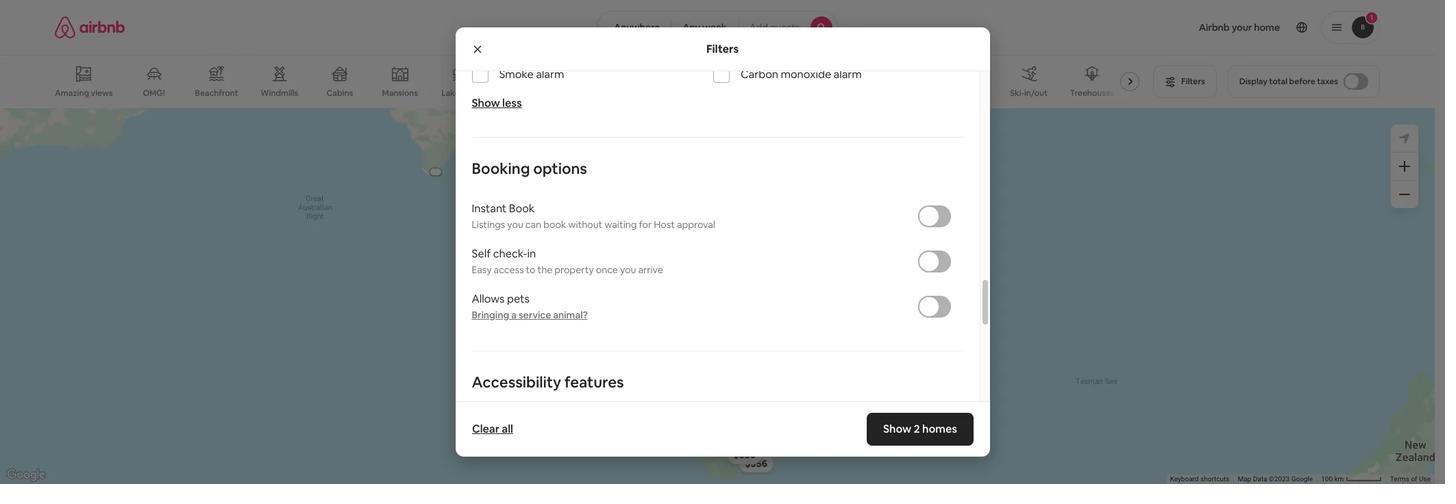 Task type: describe. For each thing, give the bounding box(es) containing it.
ski-in/out
[[1010, 88, 1048, 99]]

profile element
[[855, 0, 1380, 55]]

terms of use link
[[1390, 476, 1431, 483]]

·
[[693, 342, 695, 355]]

guests
[[770, 21, 800, 34]]

23
[[739, 342, 750, 355]]

clear
[[472, 422, 499, 437]]

map data ©2023 google
[[1238, 476, 1313, 483]]

anywhere
[[614, 21, 660, 34]]

any week
[[683, 21, 727, 34]]

beachfront
[[195, 88, 238, 99]]

arrive
[[638, 264, 663, 276]]

add guests button
[[738, 11, 838, 44]]

week
[[703, 21, 727, 34]]

any
[[683, 21, 701, 34]]

show less
[[472, 96, 522, 111]]

add
[[750, 21, 768, 34]]

once
[[596, 264, 618, 276]]

without
[[568, 219, 603, 231]]

booking options
[[472, 159, 587, 178]]

show list button
[[676, 391, 759, 424]]

amazing
[[55, 88, 89, 99]]

can
[[526, 219, 541, 231]]

waiting
[[605, 219, 637, 231]]

$402 button
[[834, 134, 869, 153]]

any week button
[[671, 11, 739, 44]]

skiing
[[509, 88, 532, 99]]

$191
[[668, 221, 688, 234]]

host
[[654, 219, 675, 231]]

$356
[[745, 457, 767, 469]]

booking
[[472, 159, 530, 178]]

for
[[639, 219, 652, 231]]

keyboard shortcuts
[[1170, 476, 1230, 483]]

–
[[731, 342, 736, 355]]

monoxide
[[781, 67, 831, 82]]

allows pets bringing a service animal?
[[472, 292, 588, 322]]

smoke
[[499, 67, 534, 82]]

show for show 2 homes
[[883, 422, 911, 437]]

carbon monoxide alarm
[[741, 67, 862, 82]]

zoom out image
[[1399, 189, 1410, 200]]

show less button
[[472, 96, 522, 111]]

in
[[527, 247, 536, 261]]

group containing amazing views
[[55, 55, 1145, 108]]

google map
showing 75 stays. region
[[0, 108, 1435, 485]]

all
[[502, 422, 513, 437]]

listings
[[472, 219, 505, 231]]

easy
[[472, 264, 492, 276]]

anywhere button
[[597, 11, 672, 44]]

you inside instant book listings you can book without waiting for host approval
[[507, 219, 523, 231]]

off-the-grid
[[941, 88, 988, 99]]

keyboard
[[1170, 476, 1199, 483]]

filters
[[706, 41, 739, 56]]

property
[[555, 264, 594, 276]]

night
[[666, 342, 690, 355]]

terms
[[1390, 476, 1410, 483]]

group inside the 'google map
showing 75 stays.' region
[[629, 154, 1077, 300]]

you inside self check-in easy access to the property once you arrive
[[620, 264, 636, 276]]

use
[[1419, 476, 1431, 483]]

allows
[[472, 292, 505, 307]]

show 2 homes link
[[867, 413, 973, 446]]

zoom in image
[[1399, 161, 1410, 172]]

$350
[[733, 449, 756, 461]]

the-
[[956, 88, 972, 99]]

views
[[91, 88, 113, 99]]

2 alarm from the left
[[834, 67, 862, 82]]

animal?
[[553, 309, 588, 322]]

check-
[[493, 247, 527, 261]]



Task type: locate. For each thing, give the bounding box(es) containing it.
book
[[544, 219, 566, 231]]

0 horizontal spatial alarm
[[536, 67, 564, 82]]

0 horizontal spatial you
[[507, 219, 523, 231]]

off-
[[941, 88, 956, 99]]

before
[[1289, 76, 1316, 87]]

display total before taxes button
[[1228, 65, 1380, 98]]

$356 button
[[739, 454, 774, 473]]

homes
[[922, 422, 957, 437]]

instant book listings you can book without waiting for host approval
[[472, 202, 715, 231]]

show for show list
[[689, 401, 714, 414]]

2 horizontal spatial show
[[883, 422, 911, 437]]

none search field containing anywhere
[[597, 11, 838, 44]]

alarm right monoxide
[[834, 67, 862, 82]]

show left 2
[[883, 422, 911, 437]]

ski-
[[1010, 88, 1024, 99]]

google
[[1292, 476, 1313, 483]]

filters dialog
[[455, 0, 990, 485]]

show left list
[[689, 401, 714, 414]]

1 vertical spatial group
[[629, 154, 1077, 300]]

0 vertical spatial show
[[472, 96, 500, 111]]

features
[[565, 373, 624, 392]]

amazing views
[[55, 88, 113, 99]]

windmills
[[261, 88, 298, 99]]

100
[[1321, 476, 1333, 483]]

the
[[538, 264, 553, 276]]

None search field
[[597, 11, 838, 44]]

0 vertical spatial group
[[55, 55, 1145, 108]]

display total before taxes
[[1239, 76, 1338, 87]]

$350 button
[[727, 445, 762, 465]]

taxes
[[1317, 76, 1338, 87]]

accessibility features
[[472, 373, 624, 392]]

total
[[1269, 76, 1288, 87]]

$257 button
[[835, 128, 870, 147]]

1 horizontal spatial alarm
[[834, 67, 862, 82]]

clear all button
[[465, 416, 520, 443]]

add guests
[[750, 21, 800, 34]]

1 horizontal spatial you
[[620, 264, 636, 276]]

2
[[914, 422, 920, 437]]

options
[[533, 159, 587, 178]]

shortcuts
[[1201, 476, 1230, 483]]

©2023
[[1269, 476, 1290, 483]]

keyboard shortcuts button
[[1170, 475, 1230, 485]]

of
[[1411, 476, 1418, 483]]

google image
[[3, 467, 49, 485]]

display
[[1239, 76, 1268, 87]]

accessibility
[[472, 373, 561, 392]]

100 km
[[1321, 476, 1346, 483]]

1 alarm from the left
[[536, 67, 564, 82]]

1 horizontal spatial show
[[689, 401, 714, 414]]

treehouses
[[1070, 88, 1115, 99]]

map
[[1238, 476, 1251, 483]]

clear all
[[472, 422, 513, 437]]

alarm right smoke
[[536, 67, 564, 82]]

0 horizontal spatial show
[[472, 96, 500, 111]]

less
[[502, 96, 522, 111]]

to
[[526, 264, 535, 276]]

show 2 homes
[[883, 422, 957, 437]]

you down book
[[507, 219, 523, 231]]

carbon
[[741, 67, 779, 82]]

a
[[511, 309, 517, 322]]

$257
[[842, 131, 863, 144]]

self check-in easy access to the property once you arrive
[[472, 247, 663, 276]]

terms of use
[[1390, 476, 1431, 483]]

pets
[[507, 292, 530, 307]]

alarm
[[536, 67, 564, 82], [834, 67, 862, 82]]

1 vertical spatial show
[[689, 401, 714, 414]]

0 vertical spatial you
[[507, 219, 523, 231]]

you right once
[[620, 264, 636, 276]]

bringing
[[472, 309, 509, 322]]

2 vertical spatial show
[[883, 422, 911, 437]]

group
[[55, 55, 1145, 108], [629, 154, 1077, 300]]

100 km button
[[1317, 475, 1386, 485]]

show left less on the left top of page
[[472, 96, 500, 111]]

access
[[494, 264, 524, 276]]

in/out
[[1024, 88, 1048, 99]]

1 vertical spatial you
[[620, 264, 636, 276]]

omg!
[[143, 88, 165, 99]]

18
[[719, 342, 729, 355]]

self
[[472, 247, 491, 261]]

grid
[[972, 88, 988, 99]]

show list
[[689, 401, 729, 414]]

show for show less
[[472, 96, 500, 111]]

smoke alarm
[[499, 67, 564, 82]]

approval
[[677, 219, 715, 231]]

km
[[1335, 476, 1344, 483]]

data
[[1253, 476, 1267, 483]]

nov
[[698, 342, 716, 355]]

lakefront
[[442, 88, 479, 99]]

show inside button
[[689, 401, 714, 414]]

mansions
[[382, 88, 418, 99]]

$236 night · nov 18 – 23
[[640, 342, 750, 355]]

list
[[716, 401, 729, 414]]

$402
[[840, 137, 863, 149]]



Task type: vqa. For each thing, say whether or not it's contained in the screenshot.
Google
yes



